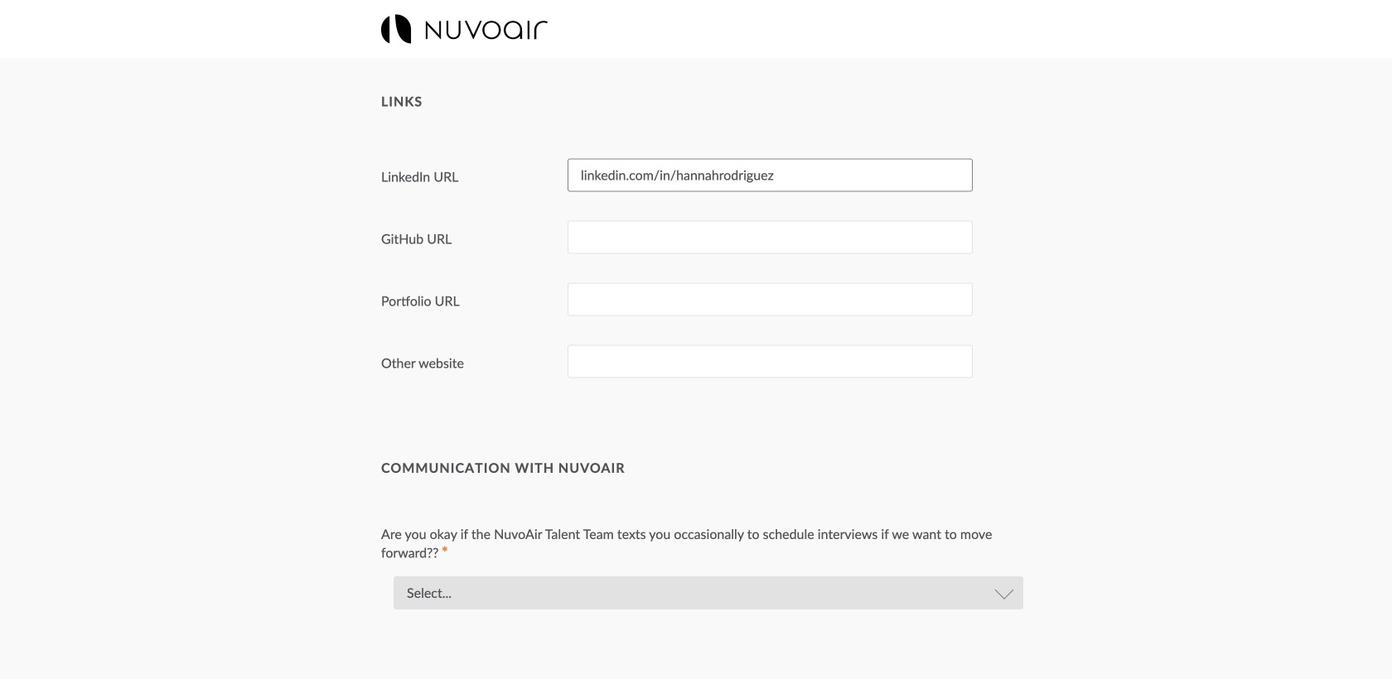 Task type: locate. For each thing, give the bounding box(es) containing it.
nuvoair logo image
[[381, 15, 548, 44]]

None text field
[[568, 345, 973, 378]]

None text field
[[568, 0, 973, 12], [568, 159, 973, 192], [568, 221, 973, 254], [568, 283, 973, 316], [568, 0, 973, 12], [568, 159, 973, 192], [568, 221, 973, 254], [568, 283, 973, 316]]



Task type: vqa. For each thing, say whether or not it's contained in the screenshot.
the paperclip image
no



